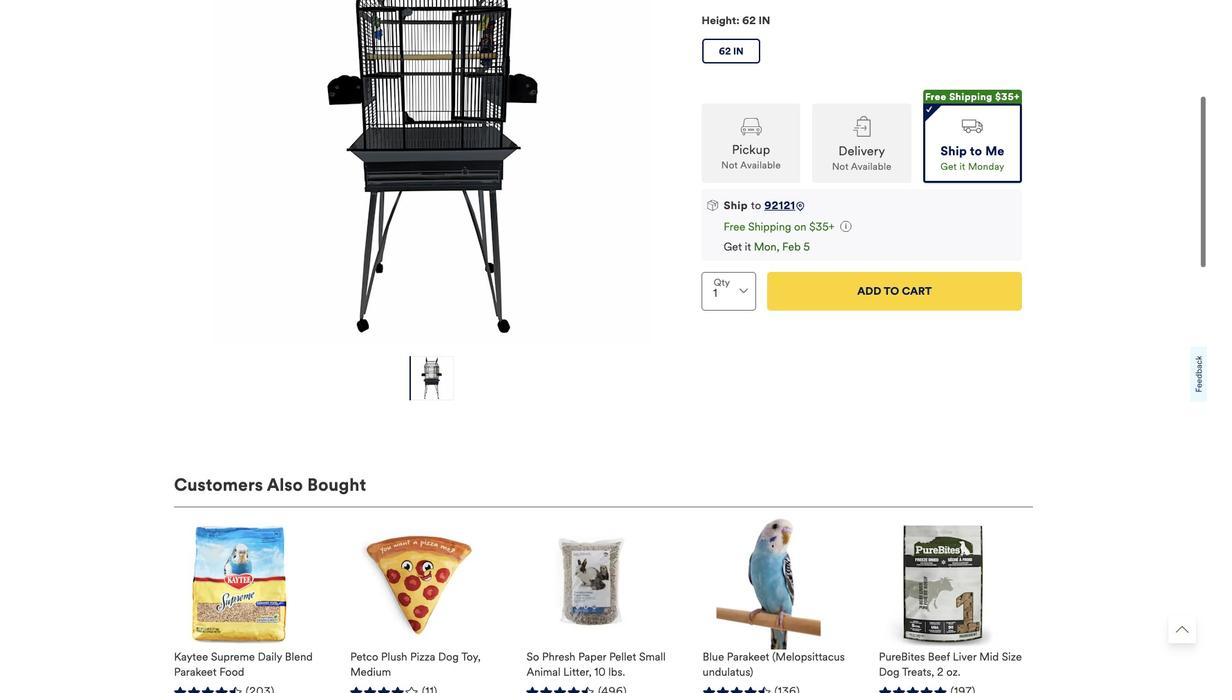 Task type: vqa. For each thing, say whether or not it's contained in the screenshot.
Clear search field text image
no



Task type: describe. For each thing, give the bounding box(es) containing it.
available for pickup
[[740, 159, 781, 171]]

delivery-method-Pickup-Not Available radio
[[702, 104, 801, 183]]

ship for 92121
[[724, 199, 748, 212]]

add to cart
[[857, 285, 932, 298]]

free shipping on $35+ image
[[840, 221, 851, 232]]

ship for me
[[941, 144, 967, 159]]

pickup
[[732, 142, 770, 157]]

1 horizontal spatial in
[[759, 14, 770, 27]]

icon pickup store image
[[741, 118, 761, 135]]

a&e cage company 2217 victorian open top cage in black, 22" l x 17" w x 62" h - carousel image #1 image
[[213, 0, 652, 345]]

0 horizontal spatial it
[[745, 240, 751, 253]]

also
[[267, 474, 303, 496]]

on
[[794, 220, 806, 233]]

add
[[857, 285, 881, 298]]

height
[[702, 14, 736, 27]]

92121
[[764, 199, 795, 212]]

delivery not available
[[832, 144, 892, 173]]

icon check success 4 image
[[926, 105, 932, 112]]

in inside option
[[733, 45, 744, 57]]

free for free shipping $35+
[[925, 91, 947, 103]]

:
[[736, 14, 740, 27]]

add to cart button
[[767, 272, 1022, 311]]

to for 92121
[[751, 199, 762, 212]]

delivery-method-Delivery-Not Available radio
[[812, 104, 911, 183]]

feb
[[782, 240, 801, 253]]

customers
[[174, 474, 263, 496]]

62 in
[[719, 45, 744, 57]]

a&e cage company 2217 victorian open top cage in black, 22" l x 17" w x 62" h - thumbnail-1 image
[[410, 356, 453, 400]]

ship to me get it monday
[[940, 144, 1005, 173]]

free shipping on $35+
[[724, 220, 835, 233]]

get inside ship to me get it monday
[[940, 161, 957, 173]]

to for me
[[970, 144, 982, 159]]

92121 button
[[764, 199, 795, 212]]

62 inside variation-62 in option
[[719, 45, 731, 57]]



Task type: locate. For each thing, give the bounding box(es) containing it.
shipping up delivery-method-ship to me-get it monday option
[[949, 91, 993, 103]]

pickup not available
[[721, 142, 781, 171]]

monday
[[968, 161, 1005, 173]]

1 horizontal spatial to
[[970, 144, 982, 159]]

1 vertical spatial in
[[733, 45, 744, 57]]

scroll to top image
[[1176, 624, 1188, 636]]

ship
[[941, 144, 967, 159], [724, 199, 748, 212]]

1 horizontal spatial $35+
[[995, 91, 1020, 103]]

5
[[804, 240, 810, 253]]

delivery
[[838, 144, 885, 159]]

it
[[960, 161, 965, 173], [745, 240, 751, 253]]

1 vertical spatial free
[[724, 220, 745, 233]]

0 horizontal spatial to
[[751, 199, 762, 212]]

in right :
[[759, 14, 770, 27]]

ship left 92121
[[724, 199, 748, 212]]

not inside pickup not available
[[721, 159, 738, 171]]

available down the delivery
[[851, 161, 892, 173]]

1 horizontal spatial not
[[832, 161, 849, 173]]

0 horizontal spatial available
[[740, 159, 781, 171]]

in
[[759, 14, 770, 27], [733, 45, 744, 57]]

to up monday
[[970, 144, 982, 159]]

1 vertical spatial to
[[751, 199, 762, 212]]

0 vertical spatial ship
[[941, 144, 967, 159]]

shipping for on
[[748, 220, 791, 233]]

not
[[721, 159, 738, 171], [832, 161, 849, 173]]

1 vertical spatial ship
[[724, 199, 748, 212]]

height : 62 in
[[702, 14, 770, 27]]

ship inside ship to me get it monday
[[941, 144, 967, 159]]

not down pickup
[[721, 159, 738, 171]]

1 horizontal spatial get
[[940, 161, 957, 173]]

styled arrow button link
[[1168, 616, 1196, 644]]

1 vertical spatial 62
[[719, 45, 731, 57]]

0 vertical spatial to
[[970, 144, 982, 159]]

not down the delivery
[[832, 161, 849, 173]]

0 horizontal spatial $35+
[[809, 220, 835, 233]]

0 horizontal spatial 62
[[719, 45, 731, 57]]

ship to 92121
[[724, 199, 795, 212]]

62 down height on the right
[[719, 45, 731, 57]]

0 horizontal spatial shipping
[[748, 220, 791, 233]]

0 vertical spatial in
[[759, 14, 770, 27]]

not for delivery
[[832, 161, 849, 173]]

0 horizontal spatial free
[[724, 220, 745, 233]]

1 horizontal spatial free
[[925, 91, 947, 103]]

get
[[940, 161, 957, 173], [724, 240, 742, 253]]

available
[[740, 159, 781, 171], [851, 161, 892, 173]]

shipping for $35+
[[949, 91, 993, 103]]

1 vertical spatial shipping
[[748, 220, 791, 233]]

1 horizontal spatial 62
[[742, 14, 756, 27]]

free up "icon check success 4" at the top right of the page
[[925, 91, 947, 103]]

0 horizontal spatial in
[[733, 45, 744, 57]]

shipping
[[949, 91, 993, 103], [748, 220, 791, 233]]

it left monday
[[960, 161, 965, 173]]

to left 92121
[[751, 199, 762, 212]]

1 horizontal spatial shipping
[[949, 91, 993, 103]]

available for delivery
[[851, 161, 892, 173]]

free for free shipping on $35+
[[724, 220, 745, 233]]

get it mon, feb 5
[[724, 240, 810, 253]]

1 vertical spatial $35+
[[809, 220, 835, 233]]

free
[[925, 91, 947, 103], [724, 220, 745, 233]]

0 vertical spatial get
[[940, 161, 957, 173]]

1 vertical spatial it
[[745, 240, 751, 253]]

get left monday
[[940, 161, 957, 173]]

shipping up get it mon, feb 5
[[748, 220, 791, 233]]

1 horizontal spatial ship
[[941, 144, 967, 159]]

me
[[985, 144, 1004, 159]]

cart
[[902, 285, 932, 298]]

option group
[[702, 90, 1022, 183]]

icon carat down image
[[740, 289, 748, 294]]

$35+ up me
[[995, 91, 1020, 103]]

not inside "delivery not available"
[[832, 161, 849, 173]]

to
[[970, 144, 982, 159], [751, 199, 762, 212]]

available inside "delivery not available"
[[851, 161, 892, 173]]

option group containing pickup
[[702, 90, 1022, 183]]

0 horizontal spatial ship
[[724, 199, 748, 212]]

delivery-method-Ship to Me-Get it Monday radio
[[923, 104, 1022, 183]]

free shipping $35+
[[925, 91, 1020, 103]]

not for pickup
[[721, 159, 738, 171]]

icon delivery pin image
[[795, 202, 805, 211]]

to
[[884, 285, 899, 298]]

1 vertical spatial get
[[724, 240, 742, 253]]

it inside ship to me get it monday
[[960, 161, 965, 173]]

0 vertical spatial it
[[960, 161, 965, 173]]

1 horizontal spatial available
[[851, 161, 892, 173]]

62 right :
[[742, 14, 756, 27]]

available down pickup
[[740, 159, 781, 171]]

in down :
[[733, 45, 744, 57]]

$35+ right on
[[809, 220, 835, 233]]

62
[[742, 14, 756, 27], [719, 45, 731, 57]]

$35+
[[995, 91, 1020, 103], [809, 220, 835, 233]]

bought
[[307, 474, 366, 496]]

available inside pickup not available
[[740, 159, 781, 171]]

0 vertical spatial shipping
[[949, 91, 993, 103]]

0 horizontal spatial get
[[724, 240, 742, 253]]

1 horizontal spatial it
[[960, 161, 965, 173]]

to inside ship to me get it monday
[[970, 144, 982, 159]]

icon info 2 button
[[840, 220, 851, 233]]

free down ship to 92121
[[724, 220, 745, 233]]

customers also bought
[[174, 474, 366, 496]]

mon,
[[754, 240, 779, 253]]

get left mon,
[[724, 240, 742, 253]]

0 vertical spatial free
[[925, 91, 947, 103]]

0 horizontal spatial not
[[721, 159, 738, 171]]

it left mon,
[[745, 240, 751, 253]]

0 vertical spatial 62
[[742, 14, 756, 27]]

0 vertical spatial $35+
[[995, 91, 1020, 103]]

ship left me
[[941, 144, 967, 159]]

variation-62 IN radio
[[702, 39, 760, 64]]



